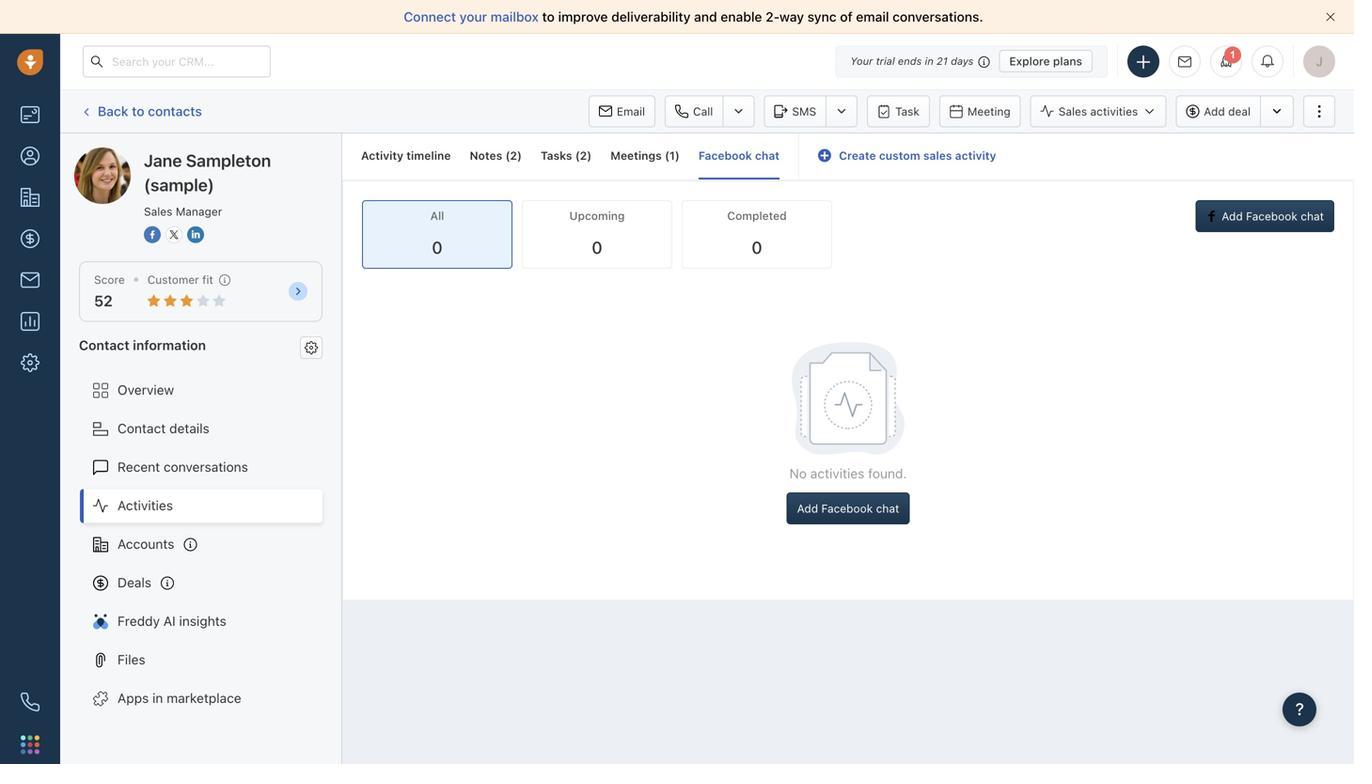 Task type: vqa. For each thing, say whether or not it's contained in the screenshot.
settings
no



Task type: locate. For each thing, give the bounding box(es) containing it.
) right the notes
[[517, 149, 522, 162]]

sms button
[[764, 96, 826, 127]]

phone element
[[11, 684, 49, 722]]

contact down 52
[[79, 338, 130, 353]]

(sample)
[[213, 147, 266, 163], [144, 175, 214, 195]]

2 for notes ( 2 )
[[510, 149, 517, 162]]

back to contacts link
[[79, 97, 203, 126]]

1
[[1231, 49, 1236, 61], [670, 149, 675, 162]]

52 button
[[94, 292, 113, 310]]

0 vertical spatial sales
[[1059, 105, 1088, 118]]

connect
[[404, 9, 456, 24]]

0 vertical spatial add
[[1205, 105, 1226, 118]]

2 ) from the left
[[587, 149, 592, 162]]

no
[[790, 466, 807, 482]]

3 ( from the left
[[665, 149, 670, 162]]

activities right no
[[811, 466, 865, 482]]

(sample) up sales manager
[[144, 175, 214, 195]]

your
[[460, 9, 487, 24]]

0 horizontal spatial to
[[132, 103, 144, 119]]

no activities found.
[[790, 466, 907, 482]]

sales activities
[[1059, 105, 1139, 118]]

sync
[[808, 9, 837, 24]]

files
[[118, 653, 145, 668]]

0 horizontal spatial 0
[[432, 238, 443, 258]]

add
[[1205, 105, 1226, 118], [1223, 210, 1244, 223], [798, 503, 819, 516]]

sales left the manager
[[144, 205, 173, 218]]

jane
[[112, 147, 141, 163], [144, 151, 182, 171]]

0 horizontal spatial add facebook chat button
[[787, 493, 910, 525]]

in left 21
[[925, 55, 934, 67]]

) for meetings ( 1 )
[[675, 149, 680, 162]]

0 vertical spatial 1
[[1231, 49, 1236, 61]]

connect your mailbox link
[[404, 9, 542, 24]]

back
[[98, 103, 128, 119]]

1 vertical spatial 1
[[670, 149, 675, 162]]

to right mailbox
[[542, 9, 555, 24]]

2 horizontal spatial facebook
[[1247, 210, 1298, 223]]

1 right the meetings
[[670, 149, 675, 162]]

)
[[517, 149, 522, 162], [587, 149, 592, 162], [675, 149, 680, 162]]

( right the notes
[[506, 149, 510, 162]]

1 horizontal spatial )
[[587, 149, 592, 162]]

2 vertical spatial facebook
[[822, 503, 873, 516]]

2-
[[766, 9, 780, 24]]

jane down contacts
[[144, 151, 182, 171]]

0 down "completed"
[[752, 238, 763, 258]]

) right the meetings
[[675, 149, 680, 162]]

0 horizontal spatial add facebook chat
[[798, 503, 900, 516]]

ends
[[898, 55, 922, 67]]

create
[[839, 149, 877, 162]]

1 ( from the left
[[506, 149, 510, 162]]

1 horizontal spatial add facebook chat button
[[1196, 201, 1335, 233]]

explore plans link
[[1000, 50, 1093, 72]]

1 vertical spatial contact
[[118, 421, 166, 437]]

1 horizontal spatial activities
[[1091, 105, 1139, 118]]

1 vertical spatial sales
[[144, 205, 173, 218]]

accounts
[[118, 537, 174, 552]]

1 horizontal spatial sales
[[1059, 105, 1088, 118]]

marketplace
[[167, 691, 242, 707]]

0 vertical spatial add facebook chat
[[1223, 210, 1325, 223]]

( for meetings
[[665, 149, 670, 162]]

enable
[[721, 9, 763, 24]]

1 vertical spatial facebook
[[1247, 210, 1298, 223]]

task button
[[868, 96, 930, 127]]

information
[[133, 338, 206, 353]]

contact details
[[118, 421, 210, 437]]

) right tasks
[[587, 149, 592, 162]]

0 for all
[[432, 238, 443, 258]]

chat
[[756, 149, 780, 162], [1302, 210, 1325, 223], [877, 503, 900, 516]]

2 horizontal spatial )
[[675, 149, 680, 162]]

0 horizontal spatial )
[[517, 149, 522, 162]]

create custom sales activity link
[[819, 149, 997, 162]]

2 right tasks
[[580, 149, 587, 162]]

activity timeline
[[361, 149, 451, 162]]

found.
[[869, 466, 907, 482]]

2 right the notes
[[510, 149, 517, 162]]

0 vertical spatial in
[[925, 55, 934, 67]]

jane sampleton (sample) up the manager
[[144, 151, 271, 195]]

0 horizontal spatial sales
[[144, 205, 173, 218]]

0 down the upcoming
[[592, 238, 603, 258]]

( for tasks
[[576, 149, 580, 162]]

) for tasks ( 2 )
[[587, 149, 592, 162]]

( right tasks
[[576, 149, 580, 162]]

2
[[510, 149, 517, 162], [580, 149, 587, 162]]

2 horizontal spatial 0
[[752, 238, 763, 258]]

(sample) up the manager
[[213, 147, 266, 163]]

0 vertical spatial activities
[[1091, 105, 1139, 118]]

1 2 from the left
[[510, 149, 517, 162]]

jane sampleton (sample)
[[112, 147, 266, 163], [144, 151, 271, 195]]

3 ) from the left
[[675, 149, 680, 162]]

mng settings image
[[305, 341, 318, 355]]

in right apps
[[152, 691, 163, 707]]

facebook
[[699, 149, 753, 162], [1247, 210, 1298, 223], [822, 503, 873, 516]]

to right back
[[132, 103, 144, 119]]

0 vertical spatial contact
[[79, 338, 130, 353]]

0 down all
[[432, 238, 443, 258]]

to
[[542, 9, 555, 24], [132, 103, 144, 119]]

jane sampleton (sample) down contacts
[[112, 147, 266, 163]]

your
[[851, 55, 874, 67]]

1 vertical spatial in
[[152, 691, 163, 707]]

2 vertical spatial chat
[[877, 503, 900, 516]]

conversations
[[164, 460, 248, 475]]

1 vertical spatial activities
[[811, 466, 865, 482]]

plans
[[1054, 55, 1083, 68]]

sampleton
[[145, 147, 209, 163], [186, 151, 271, 171]]

1 horizontal spatial 0
[[592, 238, 603, 258]]

2 0 from the left
[[592, 238, 603, 258]]

( right the meetings
[[665, 149, 670, 162]]

sales
[[924, 149, 953, 162]]

0 vertical spatial facebook
[[699, 149, 753, 162]]

mailbox
[[491, 9, 539, 24]]

1 horizontal spatial to
[[542, 9, 555, 24]]

0 for upcoming
[[592, 238, 603, 258]]

jane down back to contacts "link" at the left top
[[112, 147, 141, 163]]

2 ( from the left
[[576, 149, 580, 162]]

0
[[432, 238, 443, 258], [592, 238, 603, 258], [752, 238, 763, 258]]

1 horizontal spatial (
[[576, 149, 580, 162]]

contact up recent
[[118, 421, 166, 437]]

1 horizontal spatial 2
[[580, 149, 587, 162]]

0 vertical spatial chat
[[756, 149, 780, 162]]

deliverability
[[612, 9, 691, 24]]

2 horizontal spatial (
[[665, 149, 670, 162]]

activities down explore plans "link"
[[1091, 105, 1139, 118]]

0 horizontal spatial 2
[[510, 149, 517, 162]]

overview
[[118, 383, 174, 398]]

1 vertical spatial to
[[132, 103, 144, 119]]

0 horizontal spatial activities
[[811, 466, 865, 482]]

custom
[[880, 149, 921, 162]]

1 ) from the left
[[517, 149, 522, 162]]

1 horizontal spatial facebook
[[822, 503, 873, 516]]

activities for no
[[811, 466, 865, 482]]

0 for completed
[[752, 238, 763, 258]]

sales down plans
[[1059, 105, 1088, 118]]

1 vertical spatial chat
[[1302, 210, 1325, 223]]

0 horizontal spatial jane
[[112, 147, 141, 163]]

contact for contact details
[[118, 421, 166, 437]]

in
[[925, 55, 934, 67], [152, 691, 163, 707]]

freddy
[[118, 614, 160, 630]]

0 horizontal spatial (
[[506, 149, 510, 162]]

1 horizontal spatial 1
[[1231, 49, 1236, 61]]

2 2 from the left
[[580, 149, 587, 162]]

3 0 from the left
[[752, 238, 763, 258]]

score 52
[[94, 273, 125, 310]]

call button
[[665, 96, 723, 127]]

1 0 from the left
[[432, 238, 443, 258]]

email
[[617, 105, 646, 118]]

recent
[[118, 460, 160, 475]]

explore
[[1010, 55, 1051, 68]]

2 horizontal spatial chat
[[1302, 210, 1325, 223]]

add facebook chat
[[1223, 210, 1325, 223], [798, 503, 900, 516]]

21
[[937, 55, 948, 67]]

all
[[431, 209, 444, 223]]

email button
[[589, 96, 656, 127]]

sales activities button
[[1031, 96, 1176, 127], [1031, 96, 1167, 127]]

1 right the send email icon
[[1231, 49, 1236, 61]]

(
[[506, 149, 510, 162], [576, 149, 580, 162], [665, 149, 670, 162]]



Task type: describe. For each thing, give the bounding box(es) containing it.
52
[[94, 292, 113, 310]]

meetings ( 1 )
[[611, 149, 680, 162]]

apps in marketplace
[[118, 691, 242, 707]]

apps
[[118, 691, 149, 707]]

activities
[[118, 498, 173, 514]]

1 horizontal spatial add facebook chat
[[1223, 210, 1325, 223]]

conversations.
[[893, 9, 984, 24]]

tasks ( 2 )
[[541, 149, 592, 162]]

customer
[[147, 273, 199, 287]]

2 for tasks ( 2 )
[[580, 149, 587, 162]]

0 vertical spatial (sample)
[[213, 147, 266, 163]]

call
[[693, 105, 714, 118]]

1 horizontal spatial in
[[925, 55, 934, 67]]

1 link
[[1211, 46, 1243, 78]]

0 horizontal spatial facebook
[[699, 149, 753, 162]]

freddy ai insights
[[118, 614, 227, 630]]

recent conversations
[[118, 460, 248, 475]]

contact information
[[79, 338, 206, 353]]

tasks
[[541, 149, 573, 162]]

meeting button
[[940, 96, 1022, 127]]

to inside "link"
[[132, 103, 144, 119]]

explore plans
[[1010, 55, 1083, 68]]

freshworks switcher image
[[21, 736, 40, 755]]

manager
[[176, 205, 222, 218]]

sales for sales activities
[[1059, 105, 1088, 118]]

1 horizontal spatial chat
[[877, 503, 900, 516]]

0 vertical spatial add facebook chat button
[[1196, 201, 1335, 233]]

ai
[[164, 614, 176, 630]]

create custom sales activity
[[839, 149, 997, 162]]

deal
[[1229, 105, 1251, 118]]

contact for contact information
[[79, 338, 130, 353]]

( for notes
[[506, 149, 510, 162]]

sales for sales manager
[[144, 205, 173, 218]]

1 vertical spatial add
[[1223, 210, 1244, 223]]

your trial ends in 21 days
[[851, 55, 974, 67]]

of
[[841, 9, 853, 24]]

sampleton up the manager
[[186, 151, 271, 171]]

activities for sales
[[1091, 105, 1139, 118]]

details
[[169, 421, 210, 437]]

1 horizontal spatial jane
[[144, 151, 182, 171]]

deals
[[118, 575, 152, 591]]

timeline
[[407, 149, 451, 162]]

task
[[896, 105, 920, 118]]

sampleton down contacts
[[145, 147, 209, 163]]

) for notes ( 2 )
[[517, 149, 522, 162]]

0 horizontal spatial 1
[[670, 149, 675, 162]]

fit
[[202, 273, 213, 287]]

activity
[[956, 149, 997, 162]]

send email image
[[1179, 56, 1192, 68]]

phone image
[[21, 693, 40, 712]]

0 horizontal spatial in
[[152, 691, 163, 707]]

close image
[[1327, 12, 1336, 22]]

add deal button
[[1176, 96, 1261, 127]]

insights
[[179, 614, 227, 630]]

1 vertical spatial add facebook chat button
[[787, 493, 910, 525]]

days
[[951, 55, 974, 67]]

0 vertical spatial to
[[542, 9, 555, 24]]

score
[[94, 273, 125, 287]]

add deal
[[1205, 105, 1251, 118]]

1 vertical spatial (sample)
[[144, 175, 214, 195]]

back to contacts
[[98, 103, 202, 119]]

facebook chat
[[699, 149, 780, 162]]

meeting
[[968, 105, 1011, 118]]

meetings
[[611, 149, 662, 162]]

upcoming
[[570, 209, 625, 223]]

trial
[[877, 55, 895, 67]]

and
[[694, 9, 718, 24]]

activity
[[361, 149, 404, 162]]

sales manager
[[144, 205, 222, 218]]

call link
[[665, 96, 723, 127]]

way
[[780, 9, 805, 24]]

2 vertical spatial add
[[798, 503, 819, 516]]

completed
[[728, 209, 787, 223]]

customer fit
[[147, 273, 213, 287]]

notes ( 2 )
[[470, 149, 522, 162]]

connect your mailbox to improve deliverability and enable 2-way sync of email conversations.
[[404, 9, 984, 24]]

sms
[[793, 105, 817, 118]]

contacts
[[148, 103, 202, 119]]

0 horizontal spatial chat
[[756, 149, 780, 162]]

Search your CRM... text field
[[83, 46, 271, 78]]

email
[[857, 9, 890, 24]]

improve
[[558, 9, 608, 24]]

1 vertical spatial add facebook chat
[[798, 503, 900, 516]]

notes
[[470, 149, 503, 162]]



